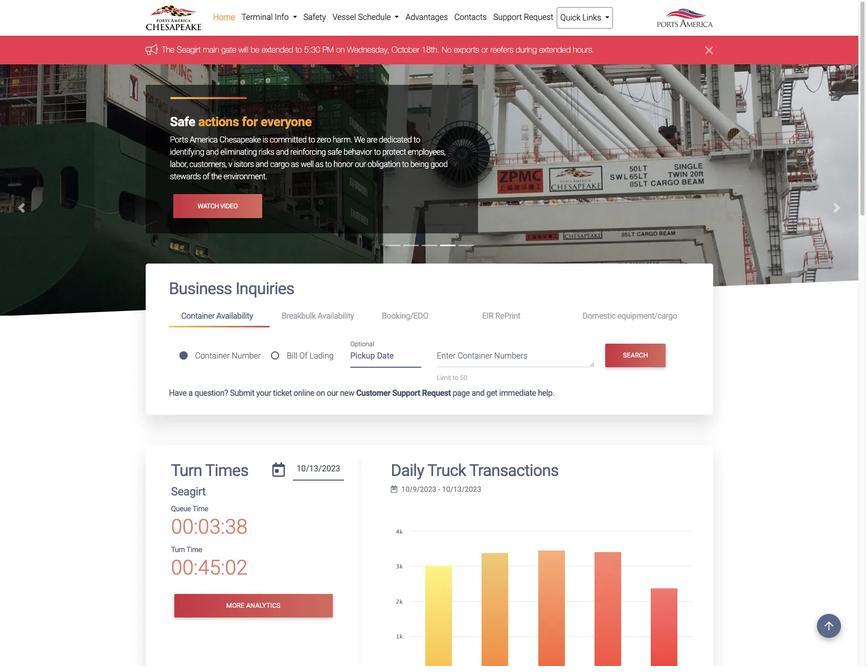 Task type: locate. For each thing, give the bounding box(es) containing it.
extended right during
[[539, 45, 571, 54]]

availability for container availability
[[216, 312, 253, 321]]

0 horizontal spatial availability
[[216, 312, 253, 321]]

turn inside turn time 00:45:02
[[171, 546, 185, 555]]

request left quick
[[524, 12, 553, 22]]

time inside queue time 00:03:38
[[192, 505, 208, 514]]

50
[[460, 375, 467, 382]]

links
[[583, 13, 601, 23]]

container availability
[[181, 312, 253, 321]]

pm
[[322, 45, 334, 54]]

our inside ports america chesapeake is committed to zero harm. we are dedicated to identifying and                         eliminating risks and reinforcing safe behavior to protect employees, labor, customers, v                         isitors and cargo as well as to honor our obligation to being good stewards of the environment.
[[355, 160, 366, 169]]

1 horizontal spatial extended
[[539, 45, 571, 54]]

availability right breakbulk
[[318, 312, 354, 321]]

and inside main content
[[472, 388, 485, 398]]

0 vertical spatial on
[[336, 45, 345, 54]]

main content
[[138, 264, 721, 667]]

seagirt up queue
[[171, 485, 206, 499]]

info
[[275, 12, 289, 22]]

1 turn from the top
[[171, 461, 202, 480]]

request down limit at right bottom
[[422, 388, 451, 398]]

1 extended from the left
[[262, 45, 293, 54]]

business
[[169, 279, 232, 299]]

container left number
[[195, 351, 230, 361]]

turn up '00:45:02'
[[171, 546, 185, 555]]

1 vertical spatial time
[[186, 546, 202, 555]]

our
[[355, 160, 366, 169], [327, 388, 338, 398]]

None text field
[[293, 461, 344, 481]]

availability down business inquiries
[[216, 312, 253, 321]]

1 vertical spatial request
[[422, 388, 451, 398]]

video
[[220, 202, 238, 210]]

turn up queue
[[171, 461, 202, 480]]

seagirt right the
[[177, 45, 201, 54]]

be
[[251, 45, 259, 54]]

1 horizontal spatial availability
[[318, 312, 354, 321]]

home
[[213, 12, 235, 22]]

contacts
[[454, 12, 487, 22]]

reefers
[[490, 45, 514, 54]]

container for container number
[[195, 351, 230, 361]]

0 horizontal spatial request
[[422, 388, 451, 398]]

on
[[336, 45, 345, 54], [316, 388, 325, 398]]

new
[[340, 388, 354, 398]]

to inside main content
[[453, 375, 459, 382]]

support
[[493, 12, 522, 22], [392, 388, 420, 398]]

vessel schedule
[[333, 12, 393, 22]]

terminal info link
[[238, 7, 300, 28]]

daily truck transactions
[[391, 461, 559, 480]]

our down behavior
[[355, 160, 366, 169]]

turn for turn times
[[171, 461, 202, 480]]

on right pm
[[336, 45, 345, 54]]

and up cargo
[[276, 147, 289, 157]]

optional
[[350, 341, 374, 348]]

inquiries
[[236, 279, 294, 299]]

as left "well"
[[291, 160, 299, 169]]

identifying
[[170, 147, 204, 157]]

seagirt
[[177, 45, 201, 54], [171, 485, 206, 499]]

is
[[263, 135, 268, 145]]

quick links link
[[557, 7, 613, 29]]

0 horizontal spatial extended
[[262, 45, 293, 54]]

-
[[438, 486, 440, 494]]

to left 5:30
[[296, 45, 302, 54]]

container up 50
[[458, 351, 492, 361]]

dedicated
[[379, 135, 412, 145]]

support right customer
[[392, 388, 420, 398]]

the
[[211, 172, 222, 182]]

container
[[181, 312, 215, 321], [195, 351, 230, 361], [458, 351, 492, 361]]

1 vertical spatial support
[[392, 388, 420, 398]]

eir
[[482, 312, 494, 321]]

0 vertical spatial turn
[[171, 461, 202, 480]]

labor,
[[170, 160, 188, 169]]

0 vertical spatial our
[[355, 160, 366, 169]]

transactions
[[469, 461, 559, 480]]

availability inside breakbulk availability link
[[318, 312, 354, 321]]

the
[[162, 45, 175, 54]]

lading
[[310, 351, 334, 361]]

customer support request link
[[356, 388, 451, 398]]

our left new
[[327, 388, 338, 398]]

eliminating
[[220, 147, 257, 157]]

and
[[206, 147, 219, 157], [276, 147, 289, 157], [256, 160, 268, 169], [472, 388, 485, 398]]

have
[[169, 388, 187, 398]]

availability
[[216, 312, 253, 321], [318, 312, 354, 321]]

turn for turn time 00:45:02
[[171, 546, 185, 555]]

18th.
[[422, 45, 440, 54]]

1 horizontal spatial request
[[524, 12, 553, 22]]

to
[[296, 45, 302, 54], [308, 135, 315, 145], [414, 135, 420, 145], [374, 147, 381, 157], [325, 160, 332, 169], [402, 160, 409, 169], [453, 375, 459, 382]]

main
[[203, 45, 219, 54]]

exports
[[454, 45, 479, 54]]

to down safe
[[325, 160, 332, 169]]

a
[[188, 388, 193, 398]]

2 availability from the left
[[318, 312, 354, 321]]

watch video link
[[173, 195, 262, 218]]

of
[[203, 172, 209, 182]]

extended
[[262, 45, 293, 54], [539, 45, 571, 54]]

2 turn from the top
[[171, 546, 185, 555]]

turn time 00:45:02
[[171, 546, 248, 580]]

0 horizontal spatial support
[[392, 388, 420, 398]]

container inside container availability link
[[181, 312, 215, 321]]

1 horizontal spatial support
[[493, 12, 522, 22]]

help.
[[538, 388, 555, 398]]

and left get
[[472, 388, 485, 398]]

availability for breakbulk availability
[[318, 312, 354, 321]]

support up reefers
[[493, 12, 522, 22]]

1 vertical spatial turn
[[171, 546, 185, 555]]

container down business
[[181, 312, 215, 321]]

ports america chesapeake is committed to zero harm. we are dedicated to identifying and                         eliminating risks and reinforcing safe behavior to protect employees, labor, customers, v                         isitors and cargo as well as to honor our obligation to being good stewards of the environment.
[[170, 135, 448, 182]]

advantages
[[406, 12, 448, 22]]

0 vertical spatial support
[[493, 12, 522, 22]]

being
[[410, 160, 429, 169]]

time inside turn time 00:45:02
[[186, 546, 202, 555]]

during
[[516, 45, 537, 54]]

time right queue
[[192, 505, 208, 514]]

time up '00:45:02'
[[186, 546, 202, 555]]

as right "well"
[[315, 160, 323, 169]]

quick
[[561, 13, 581, 23]]

1 vertical spatial our
[[327, 388, 338, 398]]

breakbulk availability link
[[269, 307, 370, 326]]

1 availability from the left
[[216, 312, 253, 321]]

10/9/2023 - 10/13/2023
[[401, 486, 481, 494]]

support request link
[[490, 7, 557, 28]]

to down are
[[374, 147, 381, 157]]

to left 50
[[453, 375, 459, 382]]

schedule
[[358, 12, 391, 22]]

to left being on the top left of page
[[402, 160, 409, 169]]

2 as from the left
[[315, 160, 323, 169]]

10/13/2023
[[442, 486, 481, 494]]

seagirt inside 'alert'
[[177, 45, 201, 54]]

1 horizontal spatial on
[[336, 45, 345, 54]]

the seagirt main gate will be extended to 5:30 pm on wednesday, october 18th.  no exports or reefers during extended hours. link
[[162, 45, 594, 54]]

0 horizontal spatial as
[[291, 160, 299, 169]]

well
[[301, 160, 314, 169]]

00:03:38
[[171, 515, 248, 539]]

on right online
[[316, 388, 325, 398]]

0 vertical spatial time
[[192, 505, 208, 514]]

have a question? submit your ticket online on our new customer support request page and get immediate help.
[[169, 388, 555, 398]]

queue
[[171, 505, 191, 514]]

0 horizontal spatial our
[[327, 388, 338, 398]]

1 horizontal spatial as
[[315, 160, 323, 169]]

support inside main content
[[392, 388, 420, 398]]

request
[[524, 12, 553, 22], [422, 388, 451, 398]]

1 vertical spatial on
[[316, 388, 325, 398]]

bullhorn image
[[145, 44, 162, 55]]

0 vertical spatial seagirt
[[177, 45, 201, 54]]

1 horizontal spatial our
[[355, 160, 366, 169]]

safety
[[303, 12, 326, 22]]

extended right be
[[262, 45, 293, 54]]

contacts link
[[451, 7, 490, 28]]

Enter Container Numbers text field
[[437, 350, 595, 368]]

container for container availability
[[181, 312, 215, 321]]

availability inside container availability link
[[216, 312, 253, 321]]

0 vertical spatial request
[[524, 12, 553, 22]]

everyone
[[261, 115, 312, 130]]

calendar day image
[[272, 463, 285, 477]]

0 horizontal spatial on
[[316, 388, 325, 398]]



Task type: describe. For each thing, give the bounding box(es) containing it.
or
[[482, 45, 488, 54]]

and down risks
[[256, 160, 268, 169]]

cargo
[[270, 160, 289, 169]]

october
[[392, 45, 420, 54]]

more analytics
[[226, 603, 280, 610]]

Optional text field
[[350, 348, 422, 368]]

bill
[[287, 351, 297, 361]]

eir reprint
[[482, 312, 520, 321]]

immediate
[[499, 388, 536, 398]]

isitors
[[234, 160, 254, 169]]

online
[[294, 388, 314, 398]]

domestic equipment/cargo
[[583, 312, 677, 321]]

daily
[[391, 461, 424, 480]]

gate
[[221, 45, 236, 54]]

turn times
[[171, 461, 248, 480]]

domestic
[[583, 312, 616, 321]]

5:30
[[304, 45, 320, 54]]

times
[[205, 461, 248, 480]]

more analytics link
[[174, 595, 333, 618]]

domestic equipment/cargo link
[[570, 307, 690, 326]]

safety link
[[300, 7, 329, 28]]

actions
[[198, 115, 239, 130]]

10/9/2023
[[401, 486, 436, 494]]

chesapeake
[[219, 135, 261, 145]]

v
[[228, 160, 232, 169]]

search
[[623, 352, 648, 359]]

home link
[[210, 7, 238, 28]]

equipment/cargo
[[618, 312, 677, 321]]

enter
[[437, 351, 456, 361]]

reprint
[[495, 312, 520, 321]]

request inside main content
[[422, 388, 451, 398]]

no
[[442, 45, 452, 54]]

1 as from the left
[[291, 160, 299, 169]]

enter container numbers
[[437, 351, 528, 361]]

ports
[[170, 135, 188, 145]]

analytics
[[246, 603, 280, 610]]

container availability link
[[169, 307, 269, 328]]

main content containing 00:03:38
[[138, 264, 721, 667]]

your
[[256, 388, 271, 398]]

get
[[487, 388, 498, 398]]

bill of lading
[[287, 351, 334, 361]]

support inside 'link'
[[493, 12, 522, 22]]

the seagirt main gate will be extended to 5:30 pm on wednesday, october 18th.  no exports or reefers during extended hours.
[[162, 45, 594, 54]]

calendar week image
[[391, 486, 397, 494]]

quick links
[[561, 13, 603, 23]]

honor
[[334, 160, 353, 169]]

search button
[[606, 344, 666, 368]]

go to top image
[[817, 615, 841, 639]]

safe
[[170, 115, 195, 130]]

obligation
[[368, 160, 400, 169]]

booking/edo link
[[370, 307, 470, 326]]

numbers
[[494, 351, 528, 361]]

america
[[190, 135, 218, 145]]

the seagirt main gate will be extended to 5:30 pm on wednesday, october 18th.  no exports or reefers during extended hours. alert
[[0, 36, 859, 65]]

close image
[[705, 44, 713, 56]]

watch video
[[198, 202, 238, 210]]

question?
[[195, 388, 228, 398]]

safety image
[[0, 65, 859, 435]]

customer
[[356, 388, 391, 398]]

limit
[[437, 375, 451, 382]]

breakbulk
[[282, 312, 316, 321]]

behavior
[[344, 147, 372, 157]]

will
[[238, 45, 248, 54]]

risks
[[259, 147, 274, 157]]

to inside the seagirt main gate will be extended to 5:30 pm on wednesday, october 18th.  no exports or reefers during extended hours. 'alert'
[[296, 45, 302, 54]]

for
[[242, 115, 258, 130]]

2 extended from the left
[[539, 45, 571, 54]]

page
[[453, 388, 470, 398]]

to left zero
[[308, 135, 315, 145]]

to up employees,
[[414, 135, 420, 145]]

our inside main content
[[327, 388, 338, 398]]

truck
[[428, 461, 466, 480]]

submit
[[230, 388, 254, 398]]

environment.
[[223, 172, 267, 182]]

customers,
[[189, 160, 227, 169]]

time for 00:45:02
[[186, 546, 202, 555]]

safe
[[328, 147, 342, 157]]

on inside 'alert'
[[336, 45, 345, 54]]

vessel schedule link
[[329, 7, 402, 28]]

we
[[354, 135, 365, 145]]

time for 00:03:38
[[192, 505, 208, 514]]

1 vertical spatial seagirt
[[171, 485, 206, 499]]

good
[[431, 160, 448, 169]]

container number
[[195, 351, 261, 361]]

support request
[[493, 12, 553, 22]]

request inside 'link'
[[524, 12, 553, 22]]

zero
[[317, 135, 331, 145]]

eir reprint link
[[470, 307, 570, 326]]

are
[[367, 135, 377, 145]]

and up customers,
[[206, 147, 219, 157]]

hours.
[[573, 45, 594, 54]]

vessel
[[333, 12, 356, 22]]

business inquiries
[[169, 279, 294, 299]]

reinforcing
[[290, 147, 326, 157]]



Task type: vqa. For each thing, say whether or not it's contained in the screenshot.
CHESAPEAKE
yes



